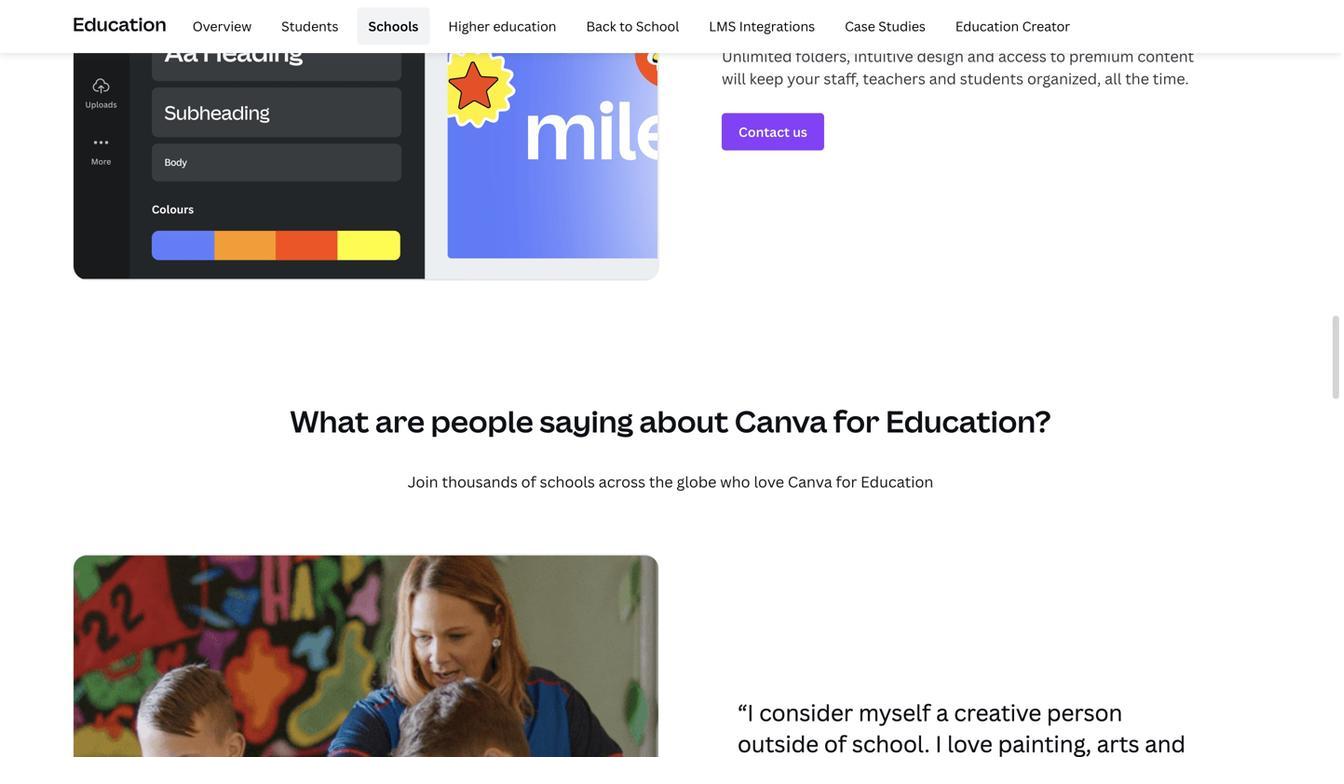 Task type: vqa. For each thing, say whether or not it's contained in the screenshot.
for to the top
yes



Task type: describe. For each thing, give the bounding box(es) containing it.
back
[[586, 17, 617, 35]]

education creator
[[956, 17, 1071, 35]]

staff,
[[824, 69, 859, 89]]

design
[[917, 46, 964, 66]]

"i
[[738, 698, 754, 728]]

arts
[[1097, 729, 1140, 757]]

what are people saying about canva for education?
[[290, 401, 1051, 442]]

education for education creator
[[956, 17, 1019, 35]]

1 horizontal spatial and
[[968, 46, 995, 66]]

higher education link
[[437, 7, 568, 45]]

myself
[[859, 698, 931, 728]]

folders,
[[796, 46, 851, 66]]

students
[[960, 69, 1024, 89]]

outside
[[738, 729, 819, 757]]

school.
[[852, 729, 930, 757]]

a
[[936, 698, 949, 728]]

education for education
[[73, 11, 166, 37]]

intuitive
[[854, 46, 914, 66]]

studies
[[879, 17, 926, 35]]

join thousands of schools across the globe who love canva for education
[[408, 472, 934, 492]]

unlimited
[[722, 46, 792, 66]]

about
[[640, 401, 729, 442]]

schools
[[369, 17, 419, 35]]

join
[[408, 472, 438, 492]]

teachers
[[863, 69, 926, 89]]

school
[[636, 17, 679, 35]]

education?
[[886, 401, 1051, 442]]

school staff using canva's brand book image
[[73, 0, 660, 281]]

painting,
[[998, 729, 1092, 757]]

schools link
[[357, 7, 430, 45]]

unlimited folders, intuitive design and access to premium content will keep your staff, teachers and students organized, all the time.
[[722, 46, 1195, 89]]

will
[[722, 69, 746, 89]]

higher
[[449, 17, 490, 35]]

education
[[493, 17, 557, 35]]

to inside menu bar
[[620, 17, 633, 35]]

lms
[[709, 17, 736, 35]]

lms integrations
[[709, 17, 815, 35]]

creator
[[1023, 17, 1071, 35]]

1 vertical spatial and
[[930, 69, 957, 89]]

0 vertical spatial canva
[[735, 401, 828, 442]]

person
[[1047, 698, 1123, 728]]

0 horizontal spatial of
[[521, 472, 536, 492]]

who
[[720, 472, 751, 492]]

overview link
[[181, 7, 263, 45]]

saying
[[540, 401, 634, 442]]

of inside "i consider myself a creative person outside of school. i love painting, arts an
[[824, 729, 847, 757]]

education creator link
[[945, 7, 1082, 45]]

the inside unlimited folders, intuitive design and access to premium content will keep your staff, teachers and students organized, all the time.
[[1126, 69, 1150, 89]]

people
[[431, 401, 534, 442]]



Task type: locate. For each thing, give the bounding box(es) containing it.
for
[[834, 401, 880, 442], [836, 472, 857, 492]]

are
[[375, 401, 425, 442]]

0 horizontal spatial to
[[620, 17, 633, 35]]

back to school
[[586, 17, 679, 35]]

2 horizontal spatial education
[[956, 17, 1019, 35]]

the right all on the top right of the page
[[1126, 69, 1150, 89]]

1 horizontal spatial love
[[948, 729, 993, 757]]

menu bar containing overview
[[174, 7, 1082, 45]]

1 vertical spatial of
[[824, 729, 847, 757]]

integrations
[[739, 17, 815, 35]]

across
[[599, 472, 646, 492]]

1 vertical spatial love
[[948, 729, 993, 757]]

1 horizontal spatial education
[[861, 472, 934, 492]]

of
[[521, 472, 536, 492], [824, 729, 847, 757]]

0 vertical spatial and
[[968, 46, 995, 66]]

students
[[282, 17, 339, 35]]

canva right who
[[788, 472, 833, 492]]

lms integrations link
[[698, 7, 827, 45]]

case studies
[[845, 17, 926, 35]]

0 horizontal spatial the
[[649, 472, 673, 492]]

love inside "i consider myself a creative person outside of school. i love painting, arts an
[[948, 729, 993, 757]]

and down design
[[930, 69, 957, 89]]

content
[[1138, 46, 1195, 66]]

case
[[845, 17, 876, 35]]

the left globe
[[649, 472, 673, 492]]

canva
[[735, 401, 828, 442], [788, 472, 833, 492]]

time.
[[1153, 69, 1189, 89]]

0 vertical spatial of
[[521, 472, 536, 492]]

1 vertical spatial the
[[649, 472, 673, 492]]

to up 'organized,'
[[1051, 46, 1066, 66]]

0 vertical spatial for
[[834, 401, 880, 442]]

0 vertical spatial love
[[754, 472, 784, 492]]

love right "i"
[[948, 729, 993, 757]]

the
[[1126, 69, 1150, 89], [649, 472, 673, 492]]

case studies link
[[834, 7, 937, 45]]

0 vertical spatial to
[[620, 17, 633, 35]]

1 vertical spatial canva
[[788, 472, 833, 492]]

keep
[[750, 69, 784, 89]]

menu bar
[[174, 7, 1082, 45]]

"i consider myself a creative person outside of school. i love painting, arts an
[[738, 698, 1196, 757]]

consider
[[760, 698, 854, 728]]

globe
[[677, 472, 717, 492]]

higher education
[[449, 17, 557, 35]]

thousands
[[442, 472, 518, 492]]

what
[[290, 401, 369, 442]]

education
[[73, 11, 166, 37], [956, 17, 1019, 35], [861, 472, 934, 492]]

your
[[787, 69, 820, 89]]

access
[[999, 46, 1047, 66]]

back to school link
[[575, 7, 691, 45]]

education inside menu bar
[[956, 17, 1019, 35]]

1 horizontal spatial to
[[1051, 46, 1066, 66]]

canva up who
[[735, 401, 828, 442]]

schools
[[540, 472, 595, 492]]

to
[[620, 17, 633, 35], [1051, 46, 1066, 66]]

0 vertical spatial the
[[1126, 69, 1150, 89]]

to inside unlimited folders, intuitive design and access to premium content will keep your staff, teachers and students organized, all the time.
[[1051, 46, 1066, 66]]

of left schools
[[521, 472, 536, 492]]

0 horizontal spatial love
[[754, 472, 784, 492]]

0 horizontal spatial education
[[73, 11, 166, 37]]

i
[[936, 729, 942, 757]]

premium
[[1070, 46, 1134, 66]]

1 vertical spatial for
[[836, 472, 857, 492]]

0 horizontal spatial and
[[930, 69, 957, 89]]

of down consider at bottom
[[824, 729, 847, 757]]

creative
[[954, 698, 1042, 728]]

to right back
[[620, 17, 633, 35]]

1 vertical spatial to
[[1051, 46, 1066, 66]]

students link
[[270, 7, 350, 45]]

love
[[754, 472, 784, 492], [948, 729, 993, 757]]

all
[[1105, 69, 1122, 89]]

love right who
[[754, 472, 784, 492]]

organized,
[[1028, 69, 1102, 89]]

overview
[[193, 17, 252, 35]]

1 horizontal spatial of
[[824, 729, 847, 757]]

and
[[968, 46, 995, 66], [930, 69, 957, 89]]

1 horizontal spatial the
[[1126, 69, 1150, 89]]

and up students
[[968, 46, 995, 66]]



